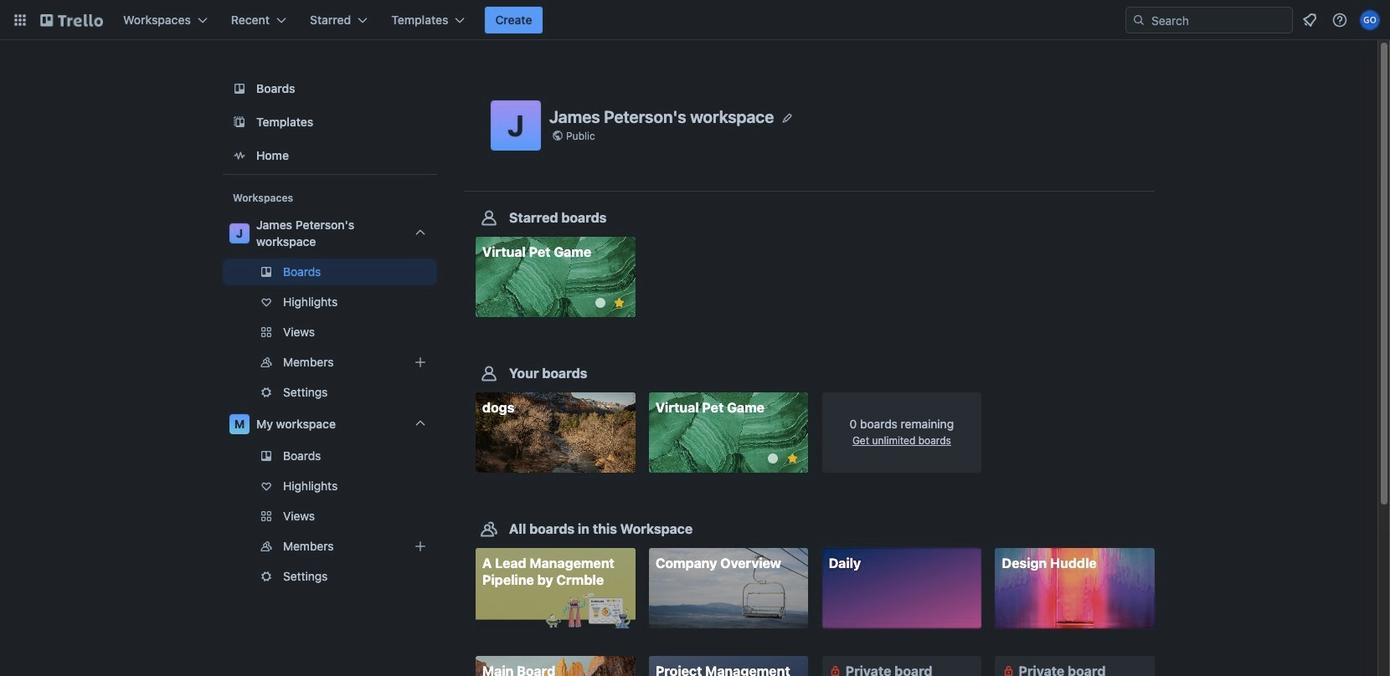 Task type: vqa. For each thing, say whether or not it's contained in the screenshot.
Back to home image
yes



Task type: locate. For each thing, give the bounding box(es) containing it.
there is new activity on this board. image left click to unstar this board. it will be removed from your starred list. icon
[[595, 298, 605, 308]]

there is new activity on this board. image for click to unstar this board. it will be removed from your starred list. icon
[[595, 298, 605, 308]]

0 notifications image
[[1300, 10, 1320, 30]]

there is new activity on this board. image
[[595, 298, 605, 308], [769, 454, 779, 464]]

primary element
[[0, 0, 1391, 40]]

sm image
[[827, 663, 844, 677]]

add image
[[411, 353, 431, 373], [411, 537, 431, 557]]

there is new activity on this board. image for click to unstar this board. it will be removed from your starred list. image
[[769, 454, 779, 464]]

1 vertical spatial add image
[[411, 537, 431, 557]]

there is new activity on this board. image left click to unstar this board. it will be removed from your starred list. image
[[769, 454, 779, 464]]

1 horizontal spatial there is new activity on this board. image
[[769, 454, 779, 464]]

0 horizontal spatial there is new activity on this board. image
[[595, 298, 605, 308]]

template board image
[[230, 112, 250, 132]]

click to unstar this board. it will be removed from your starred list. image
[[785, 452, 800, 467]]

0 vertical spatial there is new activity on this board. image
[[595, 298, 605, 308]]

0 vertical spatial add image
[[411, 353, 431, 373]]

click to unstar this board. it will be removed from your starred list. image
[[612, 296, 627, 311]]

search image
[[1133, 13, 1146, 27]]

1 vertical spatial there is new activity on this board. image
[[769, 454, 779, 464]]



Task type: describe. For each thing, give the bounding box(es) containing it.
home image
[[230, 146, 250, 166]]

back to home image
[[40, 7, 103, 34]]

2 add image from the top
[[411, 537, 431, 557]]

gary orlando (garyorlando) image
[[1361, 10, 1381, 30]]

1 add image from the top
[[411, 353, 431, 373]]

open information menu image
[[1332, 12, 1349, 28]]

sm image
[[1001, 663, 1017, 677]]

board image
[[230, 79, 250, 99]]

Search field
[[1146, 8, 1293, 32]]



